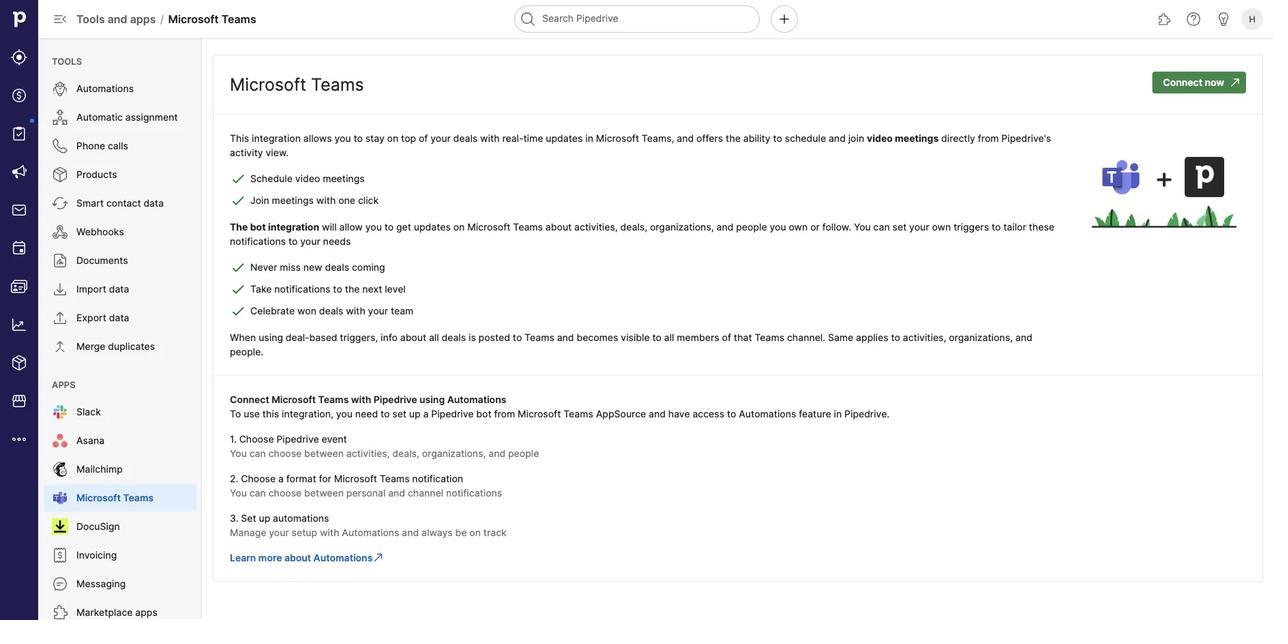 Task type: locate. For each thing, give the bounding box(es) containing it.
you
[[335, 132, 351, 144], [365, 221, 382, 233], [770, 221, 786, 233], [336, 408, 353, 420]]

2 vertical spatial about
[[284, 552, 311, 563]]

1 vertical spatial choose
[[269, 487, 302, 499]]

1 horizontal spatial of
[[722, 332, 731, 343]]

and
[[108, 12, 127, 26], [677, 132, 694, 144], [829, 132, 846, 144], [717, 221, 734, 233], [557, 332, 574, 343], [1016, 332, 1033, 343], [649, 408, 666, 420], [489, 447, 506, 459], [388, 487, 405, 499], [402, 527, 419, 538]]

learn more about automations
[[230, 552, 373, 563]]

choose inside "1. choose pipedrive event you can choose between activities, deals, organizations, and people"
[[239, 433, 274, 445]]

2 vertical spatial you
[[230, 487, 247, 499]]

your inside 3. set up automations manage your setup with automations and always be on track
[[269, 527, 289, 538]]

tools and apps / microsoft teams
[[76, 12, 256, 26]]

microsoft inside the will allow you to get updates on microsoft teams about activities, deals, organizations, and people you own or follow.  you can set your own triggers to tailor these notifications to your needs
[[467, 221, 511, 233]]

color undefined image for products
[[52, 166, 68, 183]]

color undefined image for automations
[[52, 80, 68, 97]]

up inside connect microsoft teams with pipedrive using automations to use this integration, you need to set up a pipedrive bot from microsoft teams appsource and have access to automations feature in pipedrive.
[[409, 408, 421, 420]]

1 vertical spatial about
[[400, 332, 426, 343]]

microsoft teams menu item
[[38, 484, 202, 512]]

can inside 2. choose a format for microsoft teams notification you can choose between personal and channel notifications
[[249, 487, 266, 499]]

color undefined image inside 'marketplace apps' link
[[52, 604, 68, 620]]

about inside the will allow you to get updates on microsoft teams about activities, deals, organizations, and people you own or follow.  you can set your own triggers to tailor these notifications to your needs
[[546, 221, 572, 233]]

between down for on the bottom left of the page
[[304, 487, 344, 499]]

0 vertical spatial up
[[409, 408, 421, 420]]

color undefined image inside the asana link
[[52, 432, 68, 449]]

connect up use
[[230, 394, 269, 405]]

color undefined image left docusign
[[52, 518, 68, 535]]

3. set up automations manage your setup with automations and always be on track
[[230, 512, 507, 538]]

with up need
[[351, 394, 371, 405]]

color undefined image inside mailchimp link
[[52, 461, 68, 478]]

about inside learn more about automations "link"
[[284, 552, 311, 563]]

automations
[[76, 83, 134, 94], [447, 394, 506, 405], [739, 408, 796, 420], [342, 527, 399, 538], [314, 552, 373, 563]]

to up celebrate won deals with your team
[[333, 283, 342, 295]]

0 vertical spatial organizations,
[[650, 221, 714, 233]]

invoicing link
[[44, 542, 196, 569]]

2 horizontal spatial meetings
[[895, 132, 939, 144]]

0 horizontal spatial in
[[585, 132, 593, 144]]

organizations, inside the will allow you to get updates on microsoft teams about activities, deals, organizations, and people you own or follow.  you can set your own triggers to tailor these notifications to your needs
[[650, 221, 714, 233]]

0 vertical spatial notifications
[[230, 235, 286, 247]]

1 horizontal spatial deals,
[[620, 221, 647, 233]]

people
[[736, 221, 767, 233], [508, 447, 539, 459]]

color undefined image inside "slack" link
[[52, 404, 68, 420]]

contacts image
[[11, 278, 27, 295]]

0 vertical spatial meetings
[[895, 132, 939, 144]]

smart
[[76, 197, 104, 209]]

color undefined image for import data
[[52, 281, 68, 297]]

0 vertical spatial microsoft teams
[[230, 74, 364, 95]]

sales assistant image
[[1216, 11, 1232, 27]]

a left format
[[278, 473, 284, 484]]

1 choose from the top
[[269, 447, 302, 459]]

up right set on the bottom
[[259, 512, 270, 524]]

0 horizontal spatial set
[[392, 408, 407, 420]]

microsoft
[[168, 12, 219, 26], [230, 74, 306, 95], [596, 132, 639, 144], [467, 221, 511, 233], [272, 394, 316, 405], [518, 408, 561, 420], [334, 473, 377, 484], [76, 492, 121, 504]]

you inside connect microsoft teams with pipedrive using automations to use this integration, you need to set up a pipedrive bot from microsoft teams appsource and have access to automations feature in pipedrive.
[[336, 408, 353, 420]]

1 vertical spatial connect
[[230, 394, 269, 405]]

campaigns image
[[11, 164, 27, 180]]

integration down join meetings with one click
[[268, 221, 319, 233]]

home image
[[9, 9, 29, 29]]

color undefined image for merge duplicates
[[52, 338, 68, 355]]

set right follow.
[[893, 221, 907, 233]]

event
[[322, 433, 347, 445]]

0 vertical spatial between
[[304, 447, 344, 459]]

7 color undefined image from the top
[[52, 432, 68, 449]]

2 choose from the top
[[269, 487, 302, 499]]

color undefined image inside export data link
[[52, 310, 68, 326]]

tools right the menu toggle icon
[[76, 12, 105, 26]]

color undefined image inside automatic assignment link
[[52, 109, 68, 126]]

between inside 2. choose a format for microsoft teams notification you can choose between personal and channel notifications
[[304, 487, 344, 499]]

notifications up won
[[274, 283, 331, 295]]

using inside connect microsoft teams with pipedrive using automations to use this integration, you need to set up a pipedrive bot from microsoft teams appsource and have access to automations feature in pipedrive.
[[420, 394, 445, 405]]

1 horizontal spatial connect
[[1163, 77, 1203, 88]]

tools down the menu toggle icon
[[52, 56, 82, 67]]

to left tailor
[[992, 221, 1001, 233]]

tools inside menu
[[52, 56, 82, 67]]

tools
[[76, 12, 105, 26], [52, 56, 82, 67]]

0 horizontal spatial deals,
[[392, 447, 419, 459]]

0 horizontal spatial up
[[259, 512, 270, 524]]

export data link
[[44, 304, 196, 332]]

color undefined image inside microsoft teams link
[[52, 490, 68, 506]]

to right ability
[[773, 132, 782, 144]]

a up "1. choose pipedrive event you can choose between activities, deals, organizations, and people"
[[423, 408, 429, 420]]

0 vertical spatial choose
[[239, 433, 274, 445]]

0 horizontal spatial video
[[295, 173, 320, 185]]

1 between from the top
[[304, 447, 344, 459]]

microsoft teams down mailchimp link
[[76, 492, 154, 504]]

color undefined image for phone calls
[[52, 138, 68, 154]]

notifications down the bot integration
[[230, 235, 286, 247]]

with right setup
[[320, 527, 339, 538]]

0 vertical spatial a
[[423, 408, 429, 420]]

1 vertical spatial between
[[304, 487, 344, 499]]

1 horizontal spatial from
[[978, 132, 999, 144]]

2 between from the top
[[304, 487, 344, 499]]

5 color undefined image from the top
[[52, 338, 68, 355]]

color undefined image inside docusign link
[[52, 518, 68, 535]]

own
[[789, 221, 808, 233], [932, 221, 951, 233]]

the
[[230, 221, 248, 233]]

you left need
[[336, 408, 353, 420]]

of left that
[[722, 332, 731, 343]]

data right the import
[[109, 283, 129, 295]]

choose inside "1. choose pipedrive event you can choose between activities, deals, organizations, and people"
[[269, 447, 302, 459]]

between
[[304, 447, 344, 459], [304, 487, 344, 499]]

0 horizontal spatial people
[[508, 447, 539, 459]]

1 vertical spatial pipedrive
[[431, 408, 474, 420]]

0 vertical spatial you
[[854, 221, 871, 233]]

and inside 2. choose a format for microsoft teams notification you can choose between personal and channel notifications
[[388, 487, 405, 499]]

import data link
[[44, 276, 196, 303]]

you inside the will allow you to get updates on microsoft teams about activities, deals, organizations, and people you own or follow.  you can set your own triggers to tailor these notifications to your needs
[[854, 221, 871, 233]]

0 vertical spatial bot
[[250, 221, 266, 233]]

data inside smart contact data link
[[144, 197, 164, 209]]

color undefined image inside the merge duplicates link
[[52, 338, 68, 355]]

appsource
[[596, 408, 646, 420]]

1 horizontal spatial up
[[409, 408, 421, 420]]

microsoft teams up allows
[[230, 74, 364, 95]]

color undefined image
[[52, 109, 68, 126], [52, 195, 68, 211], [52, 252, 68, 269], [52, 310, 68, 326], [52, 338, 68, 355], [52, 404, 68, 420], [52, 432, 68, 449], [52, 461, 68, 478], [52, 490, 68, 506], [52, 604, 68, 620]]

2 horizontal spatial organizations,
[[949, 332, 1013, 343]]

phone calls
[[76, 140, 128, 152]]

1 horizontal spatial set
[[893, 221, 907, 233]]

0 horizontal spatial from
[[494, 408, 515, 420]]

you left or
[[770, 221, 786, 233]]

2 vertical spatial activities,
[[346, 447, 390, 459]]

automatic
[[76, 112, 123, 123]]

0 vertical spatial data
[[144, 197, 164, 209]]

join
[[848, 132, 864, 144]]

0 vertical spatial tools
[[76, 12, 105, 26]]

meetings up one
[[323, 173, 365, 185]]

1 vertical spatial deals,
[[392, 447, 419, 459]]

color undefined image for marketplace apps
[[52, 604, 68, 620]]

own left or
[[789, 221, 808, 233]]

color undefined image left "webhooks"
[[52, 224, 68, 240]]

take notifications to the next level
[[250, 283, 406, 295]]

needs
[[323, 235, 351, 247]]

teams
[[221, 12, 256, 26], [311, 74, 364, 95], [513, 221, 543, 233], [525, 332, 554, 343], [755, 332, 785, 343], [318, 394, 349, 405], [564, 408, 593, 420], [380, 473, 410, 484], [123, 492, 154, 504]]

microsoft inside menu item
[[76, 492, 121, 504]]

color positive image
[[230, 192, 246, 209], [230, 259, 246, 276]]

be
[[455, 527, 467, 538]]

can inside the will allow you to get updates on microsoft teams about activities, deals, organizations, and people you own or follow.  you can set your own triggers to tailor these notifications to your needs
[[874, 221, 890, 233]]

learn more about automations link
[[230, 550, 1246, 565]]

data inside import data link
[[109, 283, 129, 295]]

connect left now
[[1163, 77, 1203, 88]]

from
[[978, 132, 999, 144], [494, 408, 515, 420]]

can right follow.
[[874, 221, 890, 233]]

integration up view.
[[252, 132, 301, 144]]

up inside 3. set up automations manage your setup with automations and always be on track
[[259, 512, 270, 524]]

2 color undefined image from the top
[[52, 195, 68, 211]]

on right be
[[470, 527, 481, 538]]

join
[[250, 195, 269, 206]]

set right need
[[392, 408, 407, 420]]

activities, inside "1. choose pipedrive event you can choose between activities, deals, organizations, and people"
[[346, 447, 390, 459]]

choose inside 2. choose a format for microsoft teams notification you can choose between personal and channel notifications
[[241, 473, 276, 484]]

2 all from the left
[[664, 332, 674, 343]]

color undefined image left the import
[[52, 281, 68, 297]]

1 horizontal spatial activities,
[[574, 221, 618, 233]]

1 color undefined image from the top
[[52, 109, 68, 126]]

need
[[355, 408, 378, 420]]

the bot integration
[[230, 221, 319, 233]]

pipedrive up notification
[[431, 408, 474, 420]]

1 vertical spatial color positive image
[[230, 281, 246, 297]]

data right export
[[109, 312, 129, 324]]

deals up take notifications to the next level
[[325, 262, 349, 273]]

2. choose a format for microsoft teams notification you can choose between personal and channel notifications
[[230, 473, 502, 499]]

color undefined image inside automations link
[[52, 80, 68, 97]]

on
[[387, 132, 399, 144], [453, 221, 465, 233], [470, 527, 481, 538]]

deals image
[[11, 87, 27, 104]]

3.
[[230, 512, 238, 524]]

automations up color active icon
[[342, 527, 399, 538]]

is
[[469, 332, 476, 343]]

1 vertical spatial choose
[[241, 473, 276, 484]]

now
[[1205, 77, 1224, 88]]

1 horizontal spatial about
[[400, 332, 426, 343]]

messaging
[[76, 578, 126, 590]]

6 color undefined image from the top
[[52, 404, 68, 420]]

notification
[[412, 473, 463, 484]]

notifications down notification
[[446, 487, 502, 499]]

on for updates
[[453, 221, 465, 233]]

color undefined image inside documents link
[[52, 252, 68, 269]]

that
[[734, 332, 752, 343]]

automations left feature at the bottom right of the page
[[739, 408, 796, 420]]

0 vertical spatial using
[[259, 332, 283, 343]]

1 vertical spatial bot
[[476, 408, 492, 420]]

0 horizontal spatial a
[[278, 473, 284, 484]]

learn
[[230, 552, 256, 563]]

deal-
[[286, 332, 309, 343]]

choose
[[239, 433, 274, 445], [241, 473, 276, 484]]

set
[[241, 512, 256, 524]]

with inside 3. set up automations manage your setup with automations and always be on track
[[320, 527, 339, 538]]

to down the bot integration
[[289, 235, 298, 247]]

products image
[[11, 355, 27, 371]]

3 color positive image from the top
[[230, 303, 246, 319]]

1 vertical spatial meetings
[[323, 173, 365, 185]]

deals down take notifications to the next level
[[319, 305, 343, 317]]

data right contact
[[144, 197, 164, 209]]

1 horizontal spatial on
[[453, 221, 465, 233]]

2 own from the left
[[932, 221, 951, 233]]

people inside "1. choose pipedrive event you can choose between activities, deals, organizations, and people"
[[508, 447, 539, 459]]

menu toggle image
[[52, 11, 68, 27]]

in right feature at the bottom right of the page
[[834, 408, 842, 420]]

visible
[[621, 332, 650, 343]]

0 vertical spatial color positive image
[[230, 192, 246, 209]]

1 vertical spatial in
[[834, 408, 842, 420]]

1 vertical spatial people
[[508, 447, 539, 459]]

webhooks
[[76, 226, 124, 238]]

automations inside 3. set up automations manage your setup with automations and always be on track
[[342, 527, 399, 538]]

this
[[230, 132, 249, 144]]

data for import data
[[109, 283, 129, 295]]

1 vertical spatial data
[[109, 283, 129, 295]]

0 vertical spatial the
[[726, 132, 741, 144]]

menu
[[0, 0, 38, 620], [38, 38, 202, 620]]

0 vertical spatial video
[[867, 132, 893, 144]]

smart contact data
[[76, 197, 164, 209]]

choose inside 2. choose a format for microsoft teams notification you can choose between personal and channel notifications
[[269, 487, 302, 499]]

color undefined image inside smart contact data link
[[52, 195, 68, 211]]

1 vertical spatial using
[[420, 394, 445, 405]]

0 horizontal spatial about
[[284, 552, 311, 563]]

slack link
[[44, 398, 196, 426]]

using up "1. choose pipedrive event you can choose between activities, deals, organizations, and people"
[[420, 394, 445, 405]]

0 vertical spatial pipedrive
[[374, 394, 417, 405]]

this
[[262, 408, 279, 420]]

when using deal-based triggers, info about all deals is posted to teams and becomes visible to all members of that teams channel. same applies to activities, organizations, and people.
[[230, 332, 1033, 357]]

1 horizontal spatial using
[[420, 394, 445, 405]]

1 vertical spatial activities,
[[903, 332, 946, 343]]

applies
[[856, 332, 889, 343]]

choose up format
[[269, 447, 302, 459]]

2 vertical spatial color positive image
[[230, 303, 246, 319]]

automations down 3. set up automations manage your setup with automations and always be on track
[[314, 552, 373, 563]]

2 vertical spatial on
[[470, 527, 481, 538]]

on right get
[[453, 221, 465, 233]]

up
[[409, 408, 421, 420], [259, 512, 270, 524]]

3 color undefined image from the top
[[52, 252, 68, 269]]

of right 'top'
[[419, 132, 428, 144]]

triggers
[[954, 221, 989, 233]]

0 horizontal spatial using
[[259, 332, 283, 343]]

people inside the will allow you to get updates on microsoft teams about activities, deals, organizations, and people you own or follow.  you can set your own triggers to tailor these notifications to your needs
[[736, 221, 767, 233]]

your left triggers
[[909, 221, 930, 233]]

can down use
[[249, 447, 266, 459]]

between inside "1. choose pipedrive event you can choose between activities, deals, organizations, and people"
[[304, 447, 344, 459]]

2 horizontal spatial on
[[470, 527, 481, 538]]

color undefined image inside the products 'link'
[[52, 166, 68, 183]]

have
[[668, 408, 690, 420]]

data inside export data link
[[109, 312, 129, 324]]

2 vertical spatial notifications
[[446, 487, 502, 499]]

can up set on the bottom
[[249, 487, 266, 499]]

up up "1. choose pipedrive event you can choose between activities, deals, organizations, and people"
[[409, 408, 421, 420]]

all left is
[[429, 332, 439, 343]]

0 horizontal spatial connect
[[230, 394, 269, 405]]

manage
[[230, 527, 266, 538]]

color undefined image inside invoicing link
[[52, 547, 68, 563]]

color undefined image for asana
[[52, 432, 68, 449]]

schedule video meetings
[[250, 173, 365, 185]]

0 vertical spatial from
[[978, 132, 999, 144]]

deals, inside "1. choose pipedrive event you can choose between activities, deals, organizations, and people"
[[392, 447, 419, 459]]

you down "2."
[[230, 487, 247, 499]]

webhooks link
[[44, 218, 196, 246]]

about
[[546, 221, 572, 233], [400, 332, 426, 343], [284, 552, 311, 563]]

2 vertical spatial organizations,
[[422, 447, 486, 459]]

video up join meetings with one click
[[295, 173, 320, 185]]

1 vertical spatial updates
[[414, 221, 451, 233]]

1 horizontal spatial microsoft teams
[[230, 74, 364, 95]]

set
[[893, 221, 907, 233], [392, 408, 407, 420]]

2 color positive image from the top
[[230, 259, 246, 276]]

color positive image up when
[[230, 303, 246, 319]]

1 horizontal spatial pipedrive
[[374, 394, 417, 405]]

won
[[297, 305, 316, 317]]

between down the event
[[304, 447, 344, 459]]

8 color undefined image from the top
[[52, 461, 68, 478]]

set inside the will allow you to get updates on microsoft teams about activities, deals, organizations, and people you own or follow.  you can set your own triggers to tailor these notifications to your needs
[[893, 221, 907, 233]]

color positive image left take
[[230, 281, 246, 297]]

people.
[[230, 346, 263, 357]]

0 vertical spatial color positive image
[[230, 171, 246, 187]]

miss
[[280, 262, 301, 273]]

1 vertical spatial apps
[[135, 607, 157, 618]]

on inside the will allow you to get updates on microsoft teams about activities, deals, organizations, and people you own or follow.  you can set your own triggers to tailor these notifications to your needs
[[453, 221, 465, 233]]

color undefined image inside import data link
[[52, 281, 68, 297]]

4 color undefined image from the top
[[52, 310, 68, 326]]

with inside connect microsoft teams with pipedrive using automations to use this integration, you need to set up a pipedrive bot from microsoft teams appsource and have access to automations feature in pipedrive.
[[351, 394, 371, 405]]

the left next
[[345, 283, 360, 295]]

0 vertical spatial updates
[[546, 132, 583, 144]]

format
[[286, 473, 316, 484]]

your left setup
[[269, 527, 289, 538]]

color undefined image inside the messaging link
[[52, 576, 68, 592]]

color positive image left join
[[230, 192, 246, 209]]

1 vertical spatial microsoft teams
[[76, 492, 154, 504]]

teams inside the will allow you to get updates on microsoft teams about activities, deals, organizations, and people you own or follow.  you can set your own triggers to tailor these notifications to your needs
[[513, 221, 543, 233]]

1 vertical spatial from
[[494, 408, 515, 420]]

can
[[874, 221, 890, 233], [249, 447, 266, 459], [249, 487, 266, 499]]

updates right time
[[546, 132, 583, 144]]

video right join
[[867, 132, 893, 144]]

marketplace image
[[11, 393, 27, 409]]

2 horizontal spatial about
[[546, 221, 572, 233]]

color undefined image left invoicing
[[52, 547, 68, 563]]

meetings down schedule video meetings
[[272, 195, 314, 206]]

to right applies
[[891, 332, 900, 343]]

import data
[[76, 283, 129, 295]]

people left or
[[736, 221, 767, 233]]

color positive image down activity at top
[[230, 171, 246, 187]]

pipedrive down integration,
[[277, 433, 319, 445]]

using inside when using deal-based triggers, info about all deals is posted to teams and becomes visible to all members of that teams channel. same applies to activities, organizations, and people.
[[259, 332, 283, 343]]

updates right get
[[414, 221, 451, 233]]

ability
[[743, 132, 771, 144]]

0 horizontal spatial meetings
[[272, 195, 314, 206]]

a inside connect microsoft teams with pipedrive using automations to use this integration, you need to set up a pipedrive bot from microsoft teams appsource and have access to automations feature in pipedrive.
[[423, 408, 429, 420]]

top
[[401, 132, 416, 144]]

color undefined image inside the webhooks link
[[52, 224, 68, 240]]

choose down format
[[269, 487, 302, 499]]

color undefined image right the "deals" image
[[52, 80, 68, 97]]

bot inside connect microsoft teams with pipedrive using automations to use this integration, you need to set up a pipedrive bot from microsoft teams appsource and have access to automations feature in pipedrive.
[[476, 408, 492, 420]]

1 vertical spatial on
[[453, 221, 465, 233]]

connect now
[[1163, 77, 1224, 88]]

using down celebrate
[[259, 332, 283, 343]]

schedule
[[785, 132, 826, 144]]

1 all from the left
[[429, 332, 439, 343]]

1 color positive image from the top
[[230, 192, 246, 209]]

with left real-
[[480, 132, 500, 144]]

activities image
[[11, 240, 27, 256]]

meetings left the directly
[[895, 132, 939, 144]]

bot
[[250, 221, 266, 233], [476, 408, 492, 420]]

1 vertical spatial tools
[[52, 56, 82, 67]]

more image
[[11, 431, 27, 447]]

1 vertical spatial can
[[249, 447, 266, 459]]

1 color positive image from the top
[[230, 171, 246, 187]]

0 vertical spatial about
[[546, 221, 572, 233]]

allow
[[339, 221, 363, 233]]

video
[[867, 132, 893, 144], [295, 173, 320, 185]]

deals left is
[[442, 332, 466, 343]]

your up new
[[300, 235, 320, 247]]

to
[[354, 132, 363, 144], [773, 132, 782, 144], [385, 221, 394, 233], [992, 221, 1001, 233], [289, 235, 298, 247], [333, 283, 342, 295], [513, 332, 522, 343], [652, 332, 662, 343], [891, 332, 900, 343], [381, 408, 390, 420], [727, 408, 736, 420]]

you
[[854, 221, 871, 233], [230, 447, 247, 459], [230, 487, 247, 499]]

0 horizontal spatial organizations,
[[422, 447, 486, 459]]

activities, inside when using deal-based triggers, info about all deals is posted to teams and becomes visible to all members of that teams channel. same applies to activities, organizations, and people.
[[903, 332, 946, 343]]

0 vertical spatial activities,
[[574, 221, 618, 233]]

color undefined image left phone
[[52, 138, 68, 154]]

in right time
[[585, 132, 593, 144]]

9 color undefined image from the top
[[52, 490, 68, 506]]

color undefined image left products
[[52, 166, 68, 183]]

1 vertical spatial the
[[345, 283, 360, 295]]

0 horizontal spatial on
[[387, 132, 399, 144]]

color positive image
[[230, 171, 246, 187], [230, 281, 246, 297], [230, 303, 246, 319]]

2 vertical spatial can
[[249, 487, 266, 499]]

1 vertical spatial up
[[259, 512, 270, 524]]

choose right "2."
[[241, 473, 276, 484]]

marketplace
[[76, 607, 133, 618]]

pipedrive
[[374, 394, 417, 405], [431, 408, 474, 420], [277, 433, 319, 445]]

data for export data
[[109, 312, 129, 324]]

1 own from the left
[[789, 221, 808, 233]]

export data
[[76, 312, 129, 324]]

you right follow.
[[854, 221, 871, 233]]

10 color undefined image from the top
[[52, 604, 68, 620]]

color undefined image left messaging
[[52, 576, 68, 592]]

organizations, inside "1. choose pipedrive event you can choose between activities, deals, organizations, and people"
[[422, 447, 486, 459]]

on left 'top'
[[387, 132, 399, 144]]

0 horizontal spatial own
[[789, 221, 808, 233]]

color undefined image for webhooks
[[52, 224, 68, 240]]

color undefined image for docusign
[[52, 518, 68, 535]]

you down 1.
[[230, 447, 247, 459]]

insights image
[[11, 317, 27, 333]]

own left triggers
[[932, 221, 951, 233]]

color undefined image inside phone calls link
[[52, 138, 68, 154]]

2 vertical spatial pipedrive
[[277, 433, 319, 445]]

0 horizontal spatial activities,
[[346, 447, 390, 459]]

color undefined image
[[52, 80, 68, 97], [11, 126, 27, 142], [52, 138, 68, 154], [52, 166, 68, 183], [52, 224, 68, 240], [52, 281, 68, 297], [52, 518, 68, 535], [52, 547, 68, 563], [52, 576, 68, 592]]

connect inside connect microsoft teams with pipedrive using automations to use this integration, you need to set up a pipedrive bot from microsoft teams appsource and have access to automations feature in pipedrive.
[[230, 394, 269, 405]]

automations up automatic
[[76, 83, 134, 94]]

color positive image left never
[[230, 259, 246, 276]]

1 horizontal spatial people
[[736, 221, 767, 233]]

0 horizontal spatial updates
[[414, 221, 451, 233]]

you right allows
[[335, 132, 351, 144]]

0 vertical spatial people
[[736, 221, 767, 233]]

the right offers
[[726, 132, 741, 144]]

2 color positive image from the top
[[230, 281, 246, 297]]

1 horizontal spatial organizations,
[[650, 221, 714, 233]]

0 vertical spatial on
[[387, 132, 399, 144]]



Task type: vqa. For each thing, say whether or not it's contained in the screenshot.
color undefined icon in EMAIL SYNC link
no



Task type: describe. For each thing, give the bounding box(es) containing it.
color undefined image up campaigns image
[[11, 126, 27, 142]]

1. choose pipedrive event you can choose between activities, deals, organizations, and people
[[230, 433, 539, 459]]

click
[[358, 195, 379, 206]]

you right allow
[[365, 221, 382, 233]]

use
[[244, 408, 260, 420]]

real-
[[502, 132, 524, 144]]

get
[[396, 221, 411, 233]]

export
[[76, 312, 106, 324]]

documents link
[[44, 247, 196, 274]]

set inside connect microsoft teams with pipedrive using automations to use this integration, you need to set up a pipedrive bot from microsoft teams appsource and have access to automations feature in pipedrive.
[[392, 408, 407, 420]]

color undefined image for automatic assignment
[[52, 109, 68, 126]]

deals inside when using deal-based triggers, info about all deals is posted to teams and becomes visible to all members of that teams channel. same applies to activities, organizations, and people.
[[442, 332, 466, 343]]

teams inside 2. choose a format for microsoft teams notification you can choose between personal and channel notifications
[[380, 473, 410, 484]]

one
[[338, 195, 355, 206]]

messaging link
[[44, 570, 196, 598]]

your down next
[[368, 305, 388, 317]]

color undefined image for documents
[[52, 252, 68, 269]]

will
[[322, 221, 337, 233]]

schedule
[[250, 173, 293, 185]]

0 horizontal spatial bot
[[250, 221, 266, 233]]

microsoft teams link
[[44, 484, 196, 512]]

assignment
[[125, 112, 178, 123]]

color undefined image for export data
[[52, 310, 68, 326]]

deals left real-
[[453, 132, 478, 144]]

follow.
[[822, 221, 851, 233]]

0 vertical spatial apps
[[130, 12, 156, 26]]

color undefined image for invoicing
[[52, 547, 68, 563]]

and inside "1. choose pipedrive event you can choose between activities, deals, organizations, and people"
[[489, 447, 506, 459]]

directly from pipedrive's activity view.
[[230, 132, 1051, 158]]

automations inside menu
[[76, 83, 134, 94]]

h
[[1249, 14, 1256, 24]]

connect for connect microsoft teams with pipedrive using automations to use this integration, you need to set up a pipedrive bot from microsoft teams appsource and have access to automations feature in pipedrive.
[[230, 394, 269, 405]]

to right visible
[[652, 332, 662, 343]]

0 vertical spatial in
[[585, 132, 593, 144]]

smart contact data link
[[44, 190, 196, 217]]

to right posted
[[513, 332, 522, 343]]

automations inside "link"
[[314, 552, 373, 563]]

feature
[[799, 408, 831, 420]]

marketplace apps
[[76, 607, 157, 618]]

color undefined image for messaging
[[52, 576, 68, 592]]

track
[[484, 527, 507, 538]]

connect now link
[[1152, 72, 1246, 93]]

from inside connect microsoft teams with pipedrive using automations to use this integration, you need to set up a pipedrive bot from microsoft teams appsource and have access to automations feature in pipedrive.
[[494, 408, 515, 420]]

quick help image
[[1186, 11, 1202, 27]]

will allow you to get updates on microsoft teams about activities, deals, organizations, and people you own or follow.  you can set your own triggers to tailor these notifications to your needs
[[230, 221, 1055, 247]]

on inside 3. set up automations manage your setup with automations and always be on track
[[470, 527, 481, 538]]

automations link
[[44, 75, 196, 102]]

merge duplicates link
[[44, 333, 196, 360]]

apps
[[52, 379, 75, 390]]

teams inside menu item
[[123, 492, 154, 504]]

color undefined image for microsoft teams
[[52, 490, 68, 506]]

info
[[381, 332, 398, 343]]

time
[[524, 132, 543, 144]]

in inside connect microsoft teams with pipedrive using automations to use this integration, you need to set up a pipedrive bot from microsoft teams appsource and have access to automations feature in pipedrive.
[[834, 408, 842, 420]]

to left get
[[385, 221, 394, 233]]

with up triggers,
[[346, 305, 365, 317]]

phone calls link
[[44, 132, 196, 160]]

mailchimp
[[76, 464, 123, 475]]

about inside when using deal-based triggers, info about all deals is posted to teams and becomes visible to all members of that teams channel. same applies to activities, organizations, and people.
[[400, 332, 426, 343]]

color positive image for take
[[230, 281, 246, 297]]

channel
[[408, 487, 444, 499]]

microsoft inside 2. choose a format for microsoft teams notification you can choose between personal and channel notifications
[[334, 473, 377, 484]]

connect for connect now
[[1163, 77, 1203, 88]]

0 horizontal spatial the
[[345, 283, 360, 295]]

level
[[385, 283, 406, 295]]

updates inside the will allow you to get updates on microsoft teams about activities, deals, organizations, and people you own or follow.  you can set your own triggers to tailor these notifications to your needs
[[414, 221, 451, 233]]

your right 'top'
[[431, 132, 451, 144]]

Search Pipedrive field
[[514, 5, 760, 33]]

menu containing automations
[[38, 38, 202, 620]]

1 horizontal spatial meetings
[[323, 173, 365, 185]]

you inside "1. choose pipedrive event you can choose between activities, deals, organizations, and people"
[[230, 447, 247, 459]]

docusign
[[76, 521, 120, 532]]

calls
[[108, 140, 128, 152]]

to right need
[[381, 408, 390, 420]]

products
[[76, 169, 117, 180]]

pipedrive inside "1. choose pipedrive event you can choose between activities, deals, organizations, and people"
[[277, 433, 319, 445]]

channel.
[[787, 332, 825, 343]]

choose for a
[[241, 473, 276, 484]]

quick add image
[[776, 11, 793, 27]]

color active image
[[373, 552, 384, 563]]

1.
[[230, 433, 237, 445]]

duplicates
[[108, 341, 155, 352]]

tools for tools
[[52, 56, 82, 67]]

color positive image for schedule
[[230, 171, 246, 187]]

integration,
[[282, 408, 334, 420]]

can inside "1. choose pipedrive event you can choose between activities, deals, organizations, and people"
[[249, 447, 266, 459]]

with left one
[[316, 195, 336, 206]]

color undefined image for mailchimp
[[52, 461, 68, 478]]

mailchimp link
[[44, 456, 196, 483]]

join meetings with one click
[[250, 195, 379, 206]]

color undefined image for slack
[[52, 404, 68, 420]]

stay
[[365, 132, 385, 144]]

celebrate
[[250, 305, 295, 317]]

sales inbox image
[[11, 202, 27, 218]]

color positive image for celebrate
[[230, 303, 246, 319]]

/
[[160, 12, 164, 26]]

color positive image for join
[[230, 192, 246, 209]]

notifications inside 2. choose a format for microsoft teams notification you can choose between personal and channel notifications
[[446, 487, 502, 499]]

microsoft teams integration robot image
[[1083, 131, 1246, 240]]

never
[[250, 262, 277, 273]]

color undefined image for smart contact data
[[52, 195, 68, 211]]

automatic assignment
[[76, 112, 178, 123]]

and inside 3. set up automations manage your setup with automations and always be on track
[[402, 527, 419, 538]]

slack
[[76, 406, 101, 418]]

and inside connect microsoft teams with pipedrive using automations to use this integration, you need to set up a pipedrive bot from microsoft teams appsource and have access to automations feature in pipedrive.
[[649, 408, 666, 420]]

pipedrive's
[[1002, 132, 1051, 144]]

a inside 2. choose a format for microsoft teams notification you can choose between personal and channel notifications
[[278, 473, 284, 484]]

to left 'stay'
[[354, 132, 363, 144]]

0 vertical spatial integration
[[252, 132, 301, 144]]

1 vertical spatial notifications
[[274, 283, 331, 295]]

activities, inside the will allow you to get updates on microsoft teams about activities, deals, organizations, and people you own or follow.  you can set your own triggers to tailor these notifications to your needs
[[574, 221, 618, 233]]

asana
[[76, 435, 104, 446]]

notifications inside the will allow you to get updates on microsoft teams about activities, deals, organizations, and people you own or follow.  you can set your own triggers to tailor these notifications to your needs
[[230, 235, 286, 247]]

1 horizontal spatial the
[[726, 132, 741, 144]]

access
[[693, 408, 725, 420]]

on for stay
[[387, 132, 399, 144]]

this integration allows you to stay on top of your deals with real-time updates in microsoft teams, and offers the ability to schedule and join video meetings
[[230, 132, 939, 144]]

0 vertical spatial of
[[419, 132, 428, 144]]

tailor
[[1004, 221, 1026, 233]]

2 vertical spatial meetings
[[272, 195, 314, 206]]

members
[[677, 332, 719, 343]]

to
[[230, 408, 241, 420]]

always
[[422, 527, 453, 538]]

never miss new deals coming
[[250, 262, 385, 273]]

to right access
[[727, 408, 736, 420]]

of inside when using deal-based triggers, info about all deals is posted to teams and becomes visible to all members of that teams channel. same applies to activities, organizations, and people.
[[722, 332, 731, 343]]

from inside the directly from pipedrive's activity view.
[[978, 132, 999, 144]]

coming
[[352, 262, 385, 273]]

docusign link
[[44, 513, 196, 540]]

marketplace apps link
[[44, 599, 196, 620]]

1 vertical spatial video
[[295, 173, 320, 185]]

automations
[[273, 512, 329, 524]]

color primary inverted image
[[1227, 77, 1244, 88]]

teams,
[[642, 132, 674, 144]]

new
[[303, 262, 322, 273]]

organizations, inside when using deal-based triggers, info about all deals is posted to teams and becomes visible to all members of that teams channel. same applies to activities, organizations, and people.
[[949, 332, 1013, 343]]

microsoft teams inside menu item
[[76, 492, 154, 504]]

you inside 2. choose a format for microsoft teams notification you can choose between personal and channel notifications
[[230, 487, 247, 499]]

1 vertical spatial integration
[[268, 221, 319, 233]]

import
[[76, 283, 106, 295]]

tools for tools and apps / microsoft teams
[[76, 12, 105, 26]]

2 horizontal spatial pipedrive
[[431, 408, 474, 420]]

and inside the will allow you to get updates on microsoft teams about activities, deals, organizations, and people you own or follow.  you can set your own triggers to tailor these notifications to your needs
[[717, 221, 734, 233]]

color positive image for never
[[230, 259, 246, 276]]

automations down is
[[447, 394, 506, 405]]

products link
[[44, 161, 196, 188]]

based
[[309, 332, 337, 343]]

leads image
[[11, 49, 27, 65]]

choose for pipedrive
[[239, 433, 274, 445]]

posted
[[479, 332, 510, 343]]

deals, inside the will allow you to get updates on microsoft teams about activities, deals, organizations, and people you own or follow.  you can set your own triggers to tailor these notifications to your needs
[[620, 221, 647, 233]]

pipedrive.
[[845, 408, 890, 420]]

h button
[[1239, 5, 1266, 33]]



